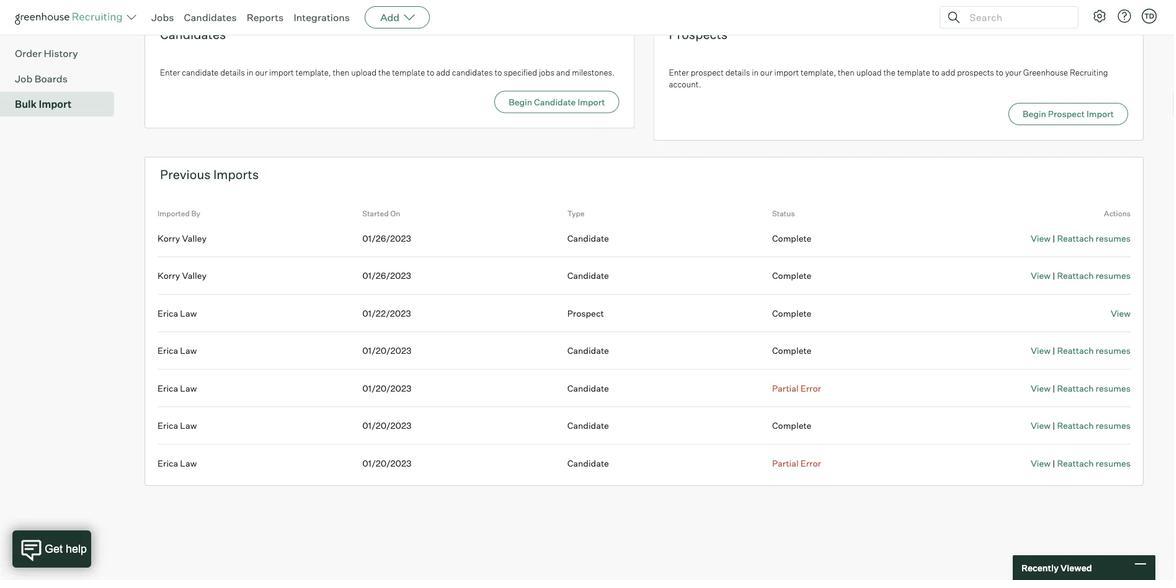 Task type: locate. For each thing, give the bounding box(es) containing it.
3 | from the top
[[1053, 346, 1055, 356]]

our right prospect
[[760, 67, 773, 77]]

5 view | reattach resumes from the top
[[1031, 421, 1131, 432]]

complete for fifth reattach resumes link
[[772, 421, 812, 432]]

begin
[[509, 97, 532, 107], [1023, 109, 1046, 120]]

0 vertical spatial korry
[[158, 233, 180, 244]]

2 partial from the top
[[772, 458, 799, 469]]

view | reattach resumes for 3rd reattach resumes link from the bottom
[[1031, 383, 1131, 394]]

partial error for 6th reattach resumes link from the top
[[772, 458, 821, 469]]

0 horizontal spatial then
[[333, 67, 349, 77]]

enter up account.
[[669, 67, 689, 77]]

order history
[[15, 47, 78, 60]]

6 reattach from the top
[[1057, 458, 1094, 469]]

1 horizontal spatial import
[[578, 97, 605, 107]]

partial for 3rd reattach resumes link from the bottom
[[772, 383, 799, 394]]

view
[[1031, 233, 1051, 244], [1031, 271, 1051, 281], [1111, 308, 1131, 319], [1031, 346, 1051, 356], [1031, 383, 1051, 394], [1031, 421, 1051, 432], [1031, 458, 1051, 469]]

candidates
[[452, 67, 493, 77]]

2 resumes from the top
[[1096, 271, 1131, 281]]

1 | from the top
[[1053, 233, 1055, 244]]

erica law
[[158, 308, 197, 319], [158, 346, 197, 356], [158, 383, 197, 394], [158, 421, 197, 432], [158, 458, 197, 469]]

to left 'prospects'
[[932, 67, 940, 77]]

5 law from the top
[[180, 458, 197, 469]]

1 horizontal spatial in
[[752, 67, 759, 77]]

1 add from the left
[[436, 67, 450, 77]]

prospects
[[669, 27, 728, 42]]

erica for 4th reattach resumes link from the bottom
[[158, 346, 178, 356]]

candidates right jobs link
[[184, 11, 237, 24]]

2 reattach from the top
[[1057, 271, 1094, 281]]

begin down specified
[[509, 97, 532, 107]]

1 error from the top
[[801, 383, 821, 394]]

error
[[801, 383, 821, 394], [801, 458, 821, 469]]

5 complete from the top
[[772, 421, 812, 432]]

begin prospect import
[[1023, 109, 1114, 120]]

2 template, from the left
[[801, 67, 836, 77]]

our
[[255, 67, 267, 77], [760, 67, 773, 77]]

2 korry valley from the top
[[158, 271, 207, 281]]

3 erica from the top
[[158, 383, 178, 394]]

our inside 'enter prospect details in our import template, then upload the template to add prospects to your greenhouse recruiting account.'
[[760, 67, 773, 77]]

specified
[[504, 67, 537, 77]]

1 partial error from the top
[[772, 383, 821, 394]]

candidate
[[534, 97, 576, 107], [567, 233, 609, 244], [567, 271, 609, 281], [567, 346, 609, 356], [567, 383, 609, 394], [567, 421, 609, 432], [567, 458, 609, 469]]

to left your
[[996, 67, 1004, 77]]

2 our from the left
[[760, 67, 773, 77]]

template, inside 'enter prospect details in our import template, then upload the template to add prospects to your greenhouse recruiting account.'
[[801, 67, 836, 77]]

2 complete from the top
[[772, 271, 812, 281]]

add button
[[365, 6, 430, 29]]

1 view | reattach resumes from the top
[[1031, 233, 1131, 244]]

0 horizontal spatial details
[[220, 67, 245, 77]]

import
[[269, 67, 294, 77], [774, 67, 799, 77]]

our down reports link
[[255, 67, 267, 77]]

1 horizontal spatial add
[[941, 67, 956, 77]]

0 vertical spatial partial
[[772, 383, 799, 394]]

erica for 6th reattach resumes link from the top
[[158, 458, 178, 469]]

bulk
[[15, 98, 37, 111]]

enter left candidate
[[160, 67, 180, 77]]

1 upload from the left
[[351, 67, 377, 77]]

by
[[191, 209, 200, 218]]

1 reattach from the top
[[1057, 233, 1094, 244]]

then inside 'enter prospect details in our import template, then upload the template to add prospects to your greenhouse recruiting account.'
[[838, 67, 855, 77]]

1 vertical spatial valley
[[182, 271, 207, 281]]

6 view | reattach resumes from the top
[[1031, 458, 1131, 469]]

candidates
[[184, 11, 237, 24], [160, 27, 226, 42]]

details
[[220, 67, 245, 77], [726, 67, 750, 77]]

4 01/20/2023 from the top
[[362, 458, 412, 469]]

2 upload from the left
[[856, 67, 882, 77]]

resumes for 3rd reattach resumes link from the bottom
[[1096, 383, 1131, 394]]

4 reattach from the top
[[1057, 383, 1094, 394]]

the inside 'enter prospect details in our import template, then upload the template to add prospects to your greenhouse recruiting account.'
[[884, 67, 896, 77]]

begin for candidates
[[509, 97, 532, 107]]

view | reattach resumes for fifth reattach resumes link
[[1031, 421, 1131, 432]]

1 to from the left
[[427, 67, 434, 77]]

3 view | reattach resumes from the top
[[1031, 346, 1131, 356]]

template left 'prospects'
[[897, 67, 930, 77]]

0 vertical spatial 01/26/2023
[[362, 233, 411, 244]]

template down 'add' "popup button"
[[392, 67, 425, 77]]

0 horizontal spatial import
[[269, 67, 294, 77]]

in for prospects
[[752, 67, 759, 77]]

started on
[[362, 209, 400, 218]]

4 | from the top
[[1053, 383, 1055, 394]]

01/26/2023 up 01/22/2023
[[362, 271, 411, 281]]

on
[[390, 209, 400, 218]]

1 partial from the top
[[772, 383, 799, 394]]

2 01/20/2023 from the top
[[362, 383, 412, 394]]

import inside 'enter prospect details in our import template, then upload the template to add prospects to your greenhouse recruiting account.'
[[774, 67, 799, 77]]

candidates down candidates link
[[160, 27, 226, 42]]

4 law from the top
[[180, 421, 197, 432]]

2 erica law from the top
[[158, 346, 197, 356]]

details inside 'enter prospect details in our import template, then upload the template to add prospects to your greenhouse recruiting account.'
[[726, 67, 750, 77]]

2 then from the left
[[838, 67, 855, 77]]

complete for fifth reattach resumes link from the bottom of the page
[[772, 271, 812, 281]]

5 reattach resumes link from the top
[[1057, 421, 1131, 432]]

valley for fifth reattach resumes link from the bottom of the page
[[182, 271, 207, 281]]

3 erica law from the top
[[158, 383, 197, 394]]

add left 'prospects'
[[941, 67, 956, 77]]

2 details from the left
[[726, 67, 750, 77]]

0 horizontal spatial prospect
[[567, 308, 604, 319]]

3 resumes from the top
[[1096, 346, 1131, 356]]

2 korry from the top
[[158, 271, 180, 281]]

add
[[436, 67, 450, 77], [941, 67, 956, 77]]

prospect
[[1048, 109, 1085, 120], [567, 308, 604, 319]]

|
[[1053, 233, 1055, 244], [1053, 271, 1055, 281], [1053, 346, 1055, 356], [1053, 383, 1055, 394], [1053, 421, 1055, 432], [1053, 458, 1055, 469]]

1 horizontal spatial the
[[884, 67, 896, 77]]

1 vertical spatial 01/26/2023
[[362, 271, 411, 281]]

| for fifth reattach resumes link
[[1053, 421, 1055, 432]]

0 horizontal spatial begin
[[509, 97, 532, 107]]

1 horizontal spatial prospect
[[1048, 109, 1085, 120]]

enter
[[160, 67, 180, 77], [669, 67, 689, 77]]

0 horizontal spatial our
[[255, 67, 267, 77]]

6 | from the top
[[1053, 458, 1055, 469]]

the
[[378, 67, 390, 77], [884, 67, 896, 77]]

error for 6th reattach resumes link from the top
[[801, 458, 821, 469]]

2 in from the left
[[752, 67, 759, 77]]

in right candidate
[[247, 67, 253, 77]]

1 the from the left
[[378, 67, 390, 77]]

partial
[[772, 383, 799, 394], [772, 458, 799, 469]]

view | reattach resumes
[[1031, 233, 1131, 244], [1031, 271, 1131, 281], [1031, 346, 1131, 356], [1031, 383, 1131, 394], [1031, 421, 1131, 432], [1031, 458, 1131, 469]]

2 import from the left
[[774, 67, 799, 77]]

0 vertical spatial begin
[[509, 97, 532, 107]]

4 view | reattach resumes from the top
[[1031, 383, 1131, 394]]

prospects
[[957, 67, 994, 77]]

1 enter from the left
[[160, 67, 180, 77]]

job boards link
[[15, 71, 109, 86]]

view link
[[1031, 233, 1051, 244], [1031, 271, 1051, 281], [1111, 308, 1131, 319], [1031, 346, 1051, 356], [1031, 383, 1051, 394], [1031, 421, 1051, 432], [1031, 458, 1051, 469]]

korry for fifth reattach resumes link from the bottom of the page
[[158, 271, 180, 281]]

2 the from the left
[[884, 67, 896, 77]]

candidates link
[[184, 11, 237, 24]]

0 vertical spatial error
[[801, 383, 821, 394]]

2 law from the top
[[180, 346, 197, 356]]

recruiting
[[1070, 67, 1108, 77]]

reattach for 3rd reattach resumes link from the bottom
[[1057, 383, 1094, 394]]

0 horizontal spatial template,
[[296, 67, 331, 77]]

resumes for 6th reattach resumes link from the bottom
[[1096, 233, 1131, 244]]

details right candidate
[[220, 67, 245, 77]]

1 vertical spatial korry
[[158, 271, 180, 281]]

1 korry valley from the top
[[158, 233, 207, 244]]

0 horizontal spatial import
[[39, 98, 71, 111]]

1 then from the left
[[333, 67, 349, 77]]

0 vertical spatial prospect
[[1048, 109, 1085, 120]]

upload inside 'enter prospect details in our import template, then upload the template to add prospects to your greenhouse recruiting account.'
[[856, 67, 882, 77]]

partial error
[[772, 383, 821, 394], [772, 458, 821, 469]]

1 horizontal spatial upload
[[856, 67, 882, 77]]

to left "candidates"
[[427, 67, 434, 77]]

1 vertical spatial partial
[[772, 458, 799, 469]]

to left specified
[[495, 67, 502, 77]]

1 horizontal spatial template
[[897, 67, 930, 77]]

01/20/2023 for fifth reattach resumes link
[[362, 421, 412, 432]]

bulk import
[[15, 98, 71, 111]]

reattach for fifth reattach resumes link from the bottom of the page
[[1057, 271, 1094, 281]]

import down recruiting
[[1087, 109, 1114, 120]]

law for 6th reattach resumes link from the top
[[180, 458, 197, 469]]

2 horizontal spatial import
[[1087, 109, 1114, 120]]

reattach resumes link
[[1057, 233, 1131, 244], [1057, 271, 1131, 281], [1057, 346, 1131, 356], [1057, 383, 1131, 394], [1057, 421, 1131, 432], [1057, 458, 1131, 469]]

in right prospect
[[752, 67, 759, 77]]

korry
[[158, 233, 180, 244], [158, 271, 180, 281]]

import
[[578, 97, 605, 107], [39, 98, 71, 111], [1087, 109, 1114, 120]]

2 erica from the top
[[158, 346, 178, 356]]

add
[[380, 11, 400, 24]]

| for 6th reattach resumes link from the bottom
[[1053, 233, 1055, 244]]

0 horizontal spatial enter
[[160, 67, 180, 77]]

1 vertical spatial prospect
[[567, 308, 604, 319]]

| for 4th reattach resumes link from the bottom
[[1053, 346, 1055, 356]]

candidate for 6th reattach resumes link from the top
[[567, 458, 609, 469]]

4 complete from the top
[[772, 346, 812, 356]]

01/20/2023
[[362, 346, 412, 356], [362, 383, 412, 394], [362, 421, 412, 432], [362, 458, 412, 469]]

0 horizontal spatial add
[[436, 67, 450, 77]]

2 partial error from the top
[[772, 458, 821, 469]]

in inside 'enter prospect details in our import template, then upload the template to add prospects to your greenhouse recruiting account.'
[[752, 67, 759, 77]]

1 vertical spatial error
[[801, 458, 821, 469]]

complete for 4th reattach resumes link from the bottom
[[772, 346, 812, 356]]

template
[[392, 67, 425, 77], [897, 67, 930, 77]]

1 vertical spatial begin
[[1023, 109, 1046, 120]]

1 01/26/2023 from the top
[[362, 233, 411, 244]]

type
[[567, 209, 585, 218]]

details for candidates
[[220, 67, 245, 77]]

2 to from the left
[[495, 67, 502, 77]]

actions
[[1104, 209, 1131, 218]]

in
[[247, 67, 253, 77], [752, 67, 759, 77]]

2 error from the top
[[801, 458, 821, 469]]

0 vertical spatial valley
[[182, 233, 207, 244]]

viewed
[[1061, 563, 1092, 574]]

1 horizontal spatial details
[[726, 67, 750, 77]]

jobs link
[[151, 11, 174, 24]]

2 valley from the top
[[182, 271, 207, 281]]

complete
[[772, 233, 812, 244], [772, 271, 812, 281], [772, 308, 812, 319], [772, 346, 812, 356], [772, 421, 812, 432]]

template inside 'enter prospect details in our import template, then upload the template to add prospects to your greenhouse recruiting account.'
[[897, 67, 930, 77]]

1 01/20/2023 from the top
[[362, 346, 412, 356]]

jobs
[[539, 67, 555, 77]]

0 vertical spatial korry valley
[[158, 233, 207, 244]]

jobs
[[151, 11, 174, 24]]

error for 3rd reattach resumes link from the bottom
[[801, 383, 821, 394]]

details right prospect
[[726, 67, 750, 77]]

to
[[427, 67, 434, 77], [495, 67, 502, 77], [932, 67, 940, 77], [996, 67, 1004, 77]]

integrations link
[[294, 11, 350, 24]]

5 resumes from the top
[[1096, 421, 1131, 432]]

add for candidates
[[436, 67, 450, 77]]

erica for 3rd reattach resumes link from the bottom
[[158, 383, 178, 394]]

candidate for fifth reattach resumes link
[[567, 421, 609, 432]]

1 resumes from the top
[[1096, 233, 1131, 244]]

01/26/2023
[[362, 233, 411, 244], [362, 271, 411, 281]]

2 add from the left
[[941, 67, 956, 77]]

5 erica from the top
[[158, 458, 178, 469]]

01/26/2023 down started on
[[362, 233, 411, 244]]

prospect
[[691, 67, 724, 77]]

the for candidates
[[378, 67, 390, 77]]

0 horizontal spatial in
[[247, 67, 253, 77]]

2 view | reattach resumes from the top
[[1031, 271, 1131, 281]]

3 law from the top
[[180, 383, 197, 394]]

enter candidate details in our import template, then upload the template to add candidates to specified jobs and milestones.
[[160, 67, 615, 77]]

1 law from the top
[[180, 308, 197, 319]]

candidate for 6th reattach resumes link from the bottom
[[567, 233, 609, 244]]

3 complete from the top
[[772, 308, 812, 319]]

reattach
[[1057, 233, 1094, 244], [1057, 271, 1094, 281], [1057, 346, 1094, 356], [1057, 383, 1094, 394], [1057, 421, 1094, 432], [1057, 458, 1094, 469]]

enter for candidates
[[160, 67, 180, 77]]

1 details from the left
[[220, 67, 245, 77]]

social templates link
[[15, 21, 109, 35]]

import for prospects
[[774, 67, 799, 77]]

then for candidates
[[333, 67, 349, 77]]

1 horizontal spatial begin
[[1023, 109, 1046, 120]]

reattach for 6th reattach resumes link from the bottom
[[1057, 233, 1094, 244]]

0 horizontal spatial template
[[392, 67, 425, 77]]

recently viewed
[[1022, 563, 1092, 574]]

view | reattach resumes for 4th reattach resumes link from the bottom
[[1031, 346, 1131, 356]]

2 01/26/2023 from the top
[[362, 271, 411, 281]]

1 vertical spatial partial error
[[772, 458, 821, 469]]

4 erica from the top
[[158, 421, 178, 432]]

then
[[333, 67, 349, 77], [838, 67, 855, 77]]

bulk import link
[[15, 97, 109, 112]]

0 horizontal spatial the
[[378, 67, 390, 77]]

Search text field
[[966, 8, 1067, 26]]

1 horizontal spatial import
[[774, 67, 799, 77]]

5 reattach from the top
[[1057, 421, 1094, 432]]

begin candidate import button
[[495, 91, 619, 113]]

1 korry from the top
[[158, 233, 180, 244]]

2 enter from the left
[[669, 67, 689, 77]]

erica
[[158, 308, 178, 319], [158, 346, 178, 356], [158, 383, 178, 394], [158, 421, 178, 432], [158, 458, 178, 469]]

template,
[[296, 67, 331, 77], [801, 67, 836, 77]]

candidate inside button
[[534, 97, 576, 107]]

01/20/2023 for 6th reattach resumes link from the top
[[362, 458, 412, 469]]

1 horizontal spatial our
[[760, 67, 773, 77]]

6 resumes from the top
[[1096, 458, 1131, 469]]

1 horizontal spatial enter
[[669, 67, 689, 77]]

import down boards
[[39, 98, 71, 111]]

1 template, from the left
[[296, 67, 331, 77]]

3 01/20/2023 from the top
[[362, 421, 412, 432]]

enter inside 'enter prospect details in our import template, then upload the template to add prospects to your greenhouse recruiting account.'
[[669, 67, 689, 77]]

1 complete from the top
[[772, 233, 812, 244]]

status
[[772, 209, 795, 218]]

4 resumes from the top
[[1096, 383, 1131, 394]]

01/20/2023 for 3rd reattach resumes link from the bottom
[[362, 383, 412, 394]]

1 vertical spatial korry valley
[[158, 271, 207, 281]]

2 template from the left
[[897, 67, 930, 77]]

1 in from the left
[[247, 67, 253, 77]]

valley
[[182, 233, 207, 244], [182, 271, 207, 281]]

5 | from the top
[[1053, 421, 1055, 432]]

in for candidates
[[247, 67, 253, 77]]

0 vertical spatial partial error
[[772, 383, 821, 394]]

upload
[[351, 67, 377, 77], [856, 67, 882, 77]]

candidate for 3rd reattach resumes link from the bottom
[[567, 383, 609, 394]]

0 horizontal spatial upload
[[351, 67, 377, 77]]

add left "candidates"
[[436, 67, 450, 77]]

1 valley from the top
[[182, 233, 207, 244]]

1 horizontal spatial template,
[[801, 67, 836, 77]]

1 horizontal spatial then
[[838, 67, 855, 77]]

2 | from the top
[[1053, 271, 1055, 281]]

candidate for 4th reattach resumes link from the bottom
[[567, 346, 609, 356]]

import down milestones.
[[578, 97, 605, 107]]

template for candidates
[[392, 67, 425, 77]]

1 template from the left
[[392, 67, 425, 77]]

templates
[[45, 22, 94, 34]]

resumes for 6th reattach resumes link from the top
[[1096, 458, 1131, 469]]

1 import from the left
[[269, 67, 294, 77]]

3 reattach from the top
[[1057, 346, 1094, 356]]

1 our from the left
[[255, 67, 267, 77]]

korry valley
[[158, 233, 207, 244], [158, 271, 207, 281]]

law
[[180, 308, 197, 319], [180, 346, 197, 356], [180, 383, 197, 394], [180, 421, 197, 432], [180, 458, 197, 469]]

add inside 'enter prospect details in our import template, then upload the template to add prospects to your greenhouse recruiting account.'
[[941, 67, 956, 77]]

resumes
[[1096, 233, 1131, 244], [1096, 271, 1131, 281], [1096, 346, 1131, 356], [1096, 383, 1131, 394], [1096, 421, 1131, 432], [1096, 458, 1131, 469]]

job boards
[[15, 73, 68, 85]]

begin down the greenhouse
[[1023, 109, 1046, 120]]

reports
[[247, 11, 284, 24]]



Task type: describe. For each thing, give the bounding box(es) containing it.
prospect inside begin prospect import button
[[1048, 109, 1085, 120]]

1 erica from the top
[[158, 308, 178, 319]]

2 reattach resumes link from the top
[[1057, 271, 1131, 281]]

template, for candidates
[[296, 67, 331, 77]]

begin for prospects
[[1023, 109, 1046, 120]]

reports link
[[247, 11, 284, 24]]

template, for prospects
[[801, 67, 836, 77]]

law for 3rd reattach resumes link from the bottom
[[180, 383, 197, 394]]

resumes for 4th reattach resumes link from the bottom
[[1096, 346, 1131, 356]]

candidate
[[182, 67, 219, 77]]

korry for 6th reattach resumes link from the bottom
[[158, 233, 180, 244]]

reattach for fifth reattach resumes link
[[1057, 421, 1094, 432]]

view for 4th reattach resumes link from the bottom
[[1031, 346, 1051, 356]]

begin candidate import
[[509, 97, 605, 107]]

| for 6th reattach resumes link from the top
[[1053, 458, 1055, 469]]

view for fifth reattach resumes link from the bottom of the page
[[1031, 271, 1051, 281]]

upload for prospects
[[856, 67, 882, 77]]

the for prospects
[[884, 67, 896, 77]]

reattach for 4th reattach resumes link from the bottom
[[1057, 346, 1094, 356]]

| for fifth reattach resumes link from the bottom of the page
[[1053, 271, 1055, 281]]

korry valley for 6th reattach resumes link from the bottom
[[158, 233, 207, 244]]

candidate for fifth reattach resumes link from the bottom of the page
[[567, 271, 609, 281]]

enter for prospects
[[669, 67, 689, 77]]

law for fifth reattach resumes link
[[180, 421, 197, 432]]

korry valley for fifth reattach resumes link from the bottom of the page
[[158, 271, 207, 281]]

view | reattach resumes for 6th reattach resumes link from the bottom
[[1031, 233, 1131, 244]]

enter prospect details in our import template, then upload the template to add prospects to your greenhouse recruiting account.
[[669, 67, 1108, 89]]

view | reattach resumes for fifth reattach resumes link from the bottom of the page
[[1031, 271, 1131, 281]]

view for fifth reattach resumes link
[[1031, 421, 1051, 432]]

td
[[1144, 12, 1154, 20]]

account.
[[669, 80, 701, 89]]

begin prospect import button
[[1009, 103, 1128, 125]]

partial error for 3rd reattach resumes link from the bottom
[[772, 383, 821, 394]]

social
[[15, 22, 43, 34]]

social templates
[[15, 22, 94, 34]]

greenhouse
[[1023, 67, 1068, 77]]

details for prospects
[[726, 67, 750, 77]]

view for 3rd reattach resumes link from the bottom
[[1031, 383, 1051, 394]]

started
[[362, 209, 389, 218]]

4 erica law from the top
[[158, 421, 197, 432]]

1 reattach resumes link from the top
[[1057, 233, 1131, 244]]

td button
[[1142, 9, 1157, 24]]

0 vertical spatial candidates
[[184, 11, 237, 24]]

import for candidates
[[269, 67, 294, 77]]

imported by
[[158, 209, 200, 218]]

view for 6th reattach resumes link from the bottom
[[1031, 233, 1051, 244]]

previous
[[160, 167, 211, 182]]

complete for 6th reattach resumes link from the bottom
[[772, 233, 812, 244]]

greenhouse recruiting image
[[15, 10, 127, 25]]

import for candidates
[[578, 97, 605, 107]]

1 erica law from the top
[[158, 308, 197, 319]]

integrations
[[294, 11, 350, 24]]

order
[[15, 47, 42, 60]]

01/22/2023
[[362, 308, 411, 319]]

3 reattach resumes link from the top
[[1057, 346, 1131, 356]]

01/26/2023 for fifth reattach resumes link from the bottom of the page
[[362, 271, 411, 281]]

3 to from the left
[[932, 67, 940, 77]]

resumes for fifth reattach resumes link
[[1096, 421, 1131, 432]]

template for prospects
[[897, 67, 930, 77]]

import for prospects
[[1087, 109, 1114, 120]]

law for 4th reattach resumes link from the bottom
[[180, 346, 197, 356]]

partial for 6th reattach resumes link from the top
[[772, 458, 799, 469]]

td button
[[1140, 6, 1159, 26]]

our for prospects
[[760, 67, 773, 77]]

then for prospects
[[838, 67, 855, 77]]

our for candidates
[[255, 67, 267, 77]]

5 erica law from the top
[[158, 458, 197, 469]]

view for 6th reattach resumes link from the top
[[1031, 458, 1051, 469]]

upload for candidates
[[351, 67, 377, 77]]

| for 3rd reattach resumes link from the bottom
[[1053, 383, 1055, 394]]

imported
[[158, 209, 190, 218]]

reattach for 6th reattach resumes link from the top
[[1057, 458, 1094, 469]]

history
[[44, 47, 78, 60]]

recently
[[1022, 563, 1059, 574]]

1 vertical spatial candidates
[[160, 27, 226, 42]]

milestones.
[[572, 67, 615, 77]]

resumes for fifth reattach resumes link from the bottom of the page
[[1096, 271, 1131, 281]]

4 reattach resumes link from the top
[[1057, 383, 1131, 394]]

01/26/2023 for 6th reattach resumes link from the bottom
[[362, 233, 411, 244]]

your
[[1005, 67, 1022, 77]]

job
[[15, 73, 32, 85]]

imports
[[213, 167, 259, 182]]

erica for fifth reattach resumes link
[[158, 421, 178, 432]]

01/20/2023 for 4th reattach resumes link from the bottom
[[362, 346, 412, 356]]

and
[[556, 67, 570, 77]]

view | reattach resumes for 6th reattach resumes link from the top
[[1031, 458, 1131, 469]]

valley for 6th reattach resumes link from the bottom
[[182, 233, 207, 244]]

add for prospects
[[941, 67, 956, 77]]

6 reattach resumes link from the top
[[1057, 458, 1131, 469]]

order history link
[[15, 46, 109, 61]]

previous imports
[[160, 167, 259, 182]]

4 to from the left
[[996, 67, 1004, 77]]

configure image
[[1092, 9, 1107, 24]]

boards
[[35, 73, 68, 85]]



Task type: vqa. For each thing, say whether or not it's contained in the screenshot.


